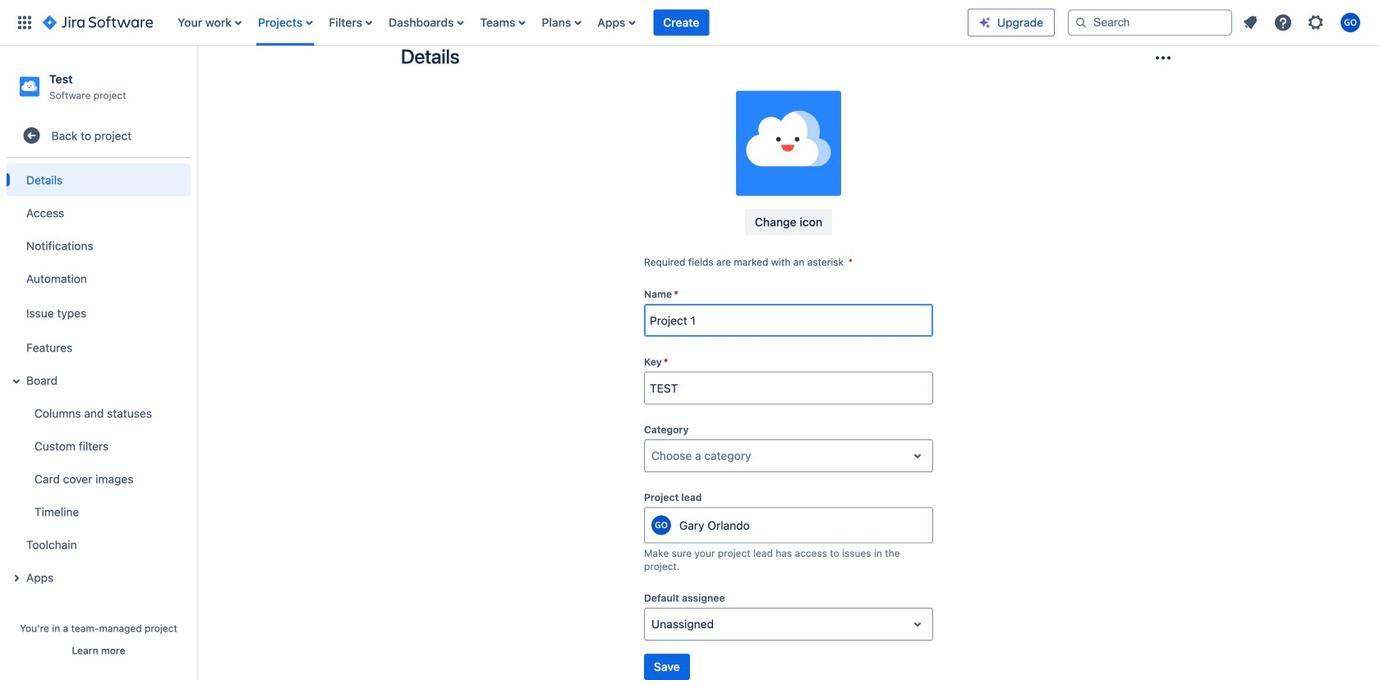 Task type: locate. For each thing, give the bounding box(es) containing it.
group
[[3, 159, 191, 599]]

None text field
[[651, 616, 655, 633]]

banner
[[0, 0, 1380, 46]]

None text field
[[651, 448, 655, 464]]

1 expand image from the top
[[7, 371, 26, 391]]

1 horizontal spatial list
[[1235, 8, 1370, 37]]

main content
[[197, 0, 1380, 680]]

list
[[169, 0, 968, 46], [1235, 8, 1370, 37]]

0 vertical spatial expand image
[[7, 371, 26, 391]]

jira software image
[[43, 13, 153, 32], [43, 13, 153, 32]]

0 horizontal spatial list
[[169, 0, 968, 46]]

None search field
[[1068, 9, 1232, 36]]

your profile and settings image
[[1341, 13, 1360, 32]]

list item
[[653, 0, 709, 46]]

expand image
[[7, 371, 26, 391], [7, 569, 26, 588]]

None field
[[645, 306, 932, 335], [645, 373, 932, 403], [645, 306, 932, 335], [645, 373, 932, 403]]

1 vertical spatial open image
[[908, 615, 927, 634]]

sidebar navigation image
[[179, 66, 215, 99]]

sidebar element
[[0, 46, 197, 680]]

open image
[[908, 446, 927, 466], [908, 615, 927, 634]]

0 vertical spatial open image
[[908, 446, 927, 466]]

1 open image from the top
[[908, 446, 927, 466]]

1 vertical spatial expand image
[[7, 569, 26, 588]]



Task type: vqa. For each thing, say whether or not it's contained in the screenshot.
Sidebar element
yes



Task type: describe. For each thing, give the bounding box(es) containing it.
more image
[[1153, 48, 1173, 68]]

primary element
[[10, 0, 968, 46]]

project avatar image
[[736, 91, 841, 196]]

search image
[[1074, 16, 1088, 29]]

settings image
[[1306, 13, 1326, 32]]

group inside sidebar element
[[3, 159, 191, 599]]

appswitcher icon image
[[15, 13, 35, 32]]

notifications image
[[1240, 13, 1260, 32]]

2 open image from the top
[[908, 615, 927, 634]]

help image
[[1273, 13, 1293, 32]]

2 expand image from the top
[[7, 569, 26, 588]]

Search field
[[1068, 9, 1232, 36]]



